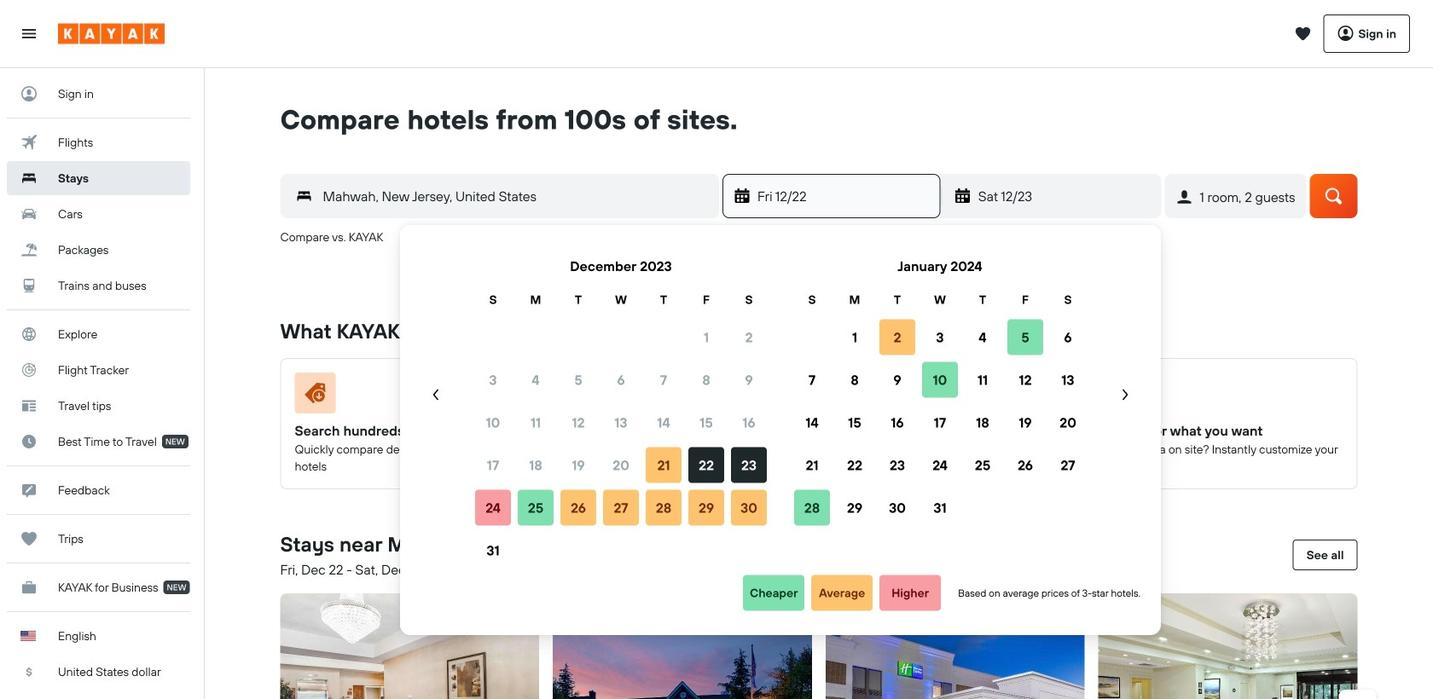 Task type: locate. For each thing, give the bounding box(es) containing it.
0 horizontal spatial grid
[[472, 246, 770, 572]]

row
[[472, 290, 770, 309], [791, 290, 1090, 309], [472, 316, 770, 359], [791, 316, 1090, 359], [472, 359, 770, 401], [791, 359, 1090, 401], [472, 401, 770, 444], [791, 401, 1090, 444], [472, 444, 770, 487], [791, 444, 1090, 487], [472, 487, 770, 529], [791, 487, 1090, 529]]

start date calendar input element
[[421, 246, 1141, 572]]

item 5 of 8 group
[[1365, 587, 1433, 700]]

figure
[[295, 373, 518, 421], [568, 373, 791, 421], [840, 373, 1064, 421], [1113, 373, 1336, 421]]

item 4 of 8 group
[[1092, 587, 1365, 700]]

2 grid from the left
[[791, 246, 1090, 572]]

next month image
[[1117, 386, 1134, 404]]

item 1 of 8 group
[[273, 587, 546, 700]]

1 horizontal spatial grid
[[791, 246, 1090, 572]]

grid
[[472, 246, 770, 572], [791, 246, 1090, 572]]

None search field
[[255, 137, 1383, 276]]

united states (english) image
[[20, 631, 36, 642]]



Task type: vqa. For each thing, say whether or not it's contained in the screenshot.
Stays near you carousel region
no



Task type: describe. For each thing, give the bounding box(es) containing it.
navigation menu image
[[20, 25, 38, 42]]

1 grid from the left
[[472, 246, 770, 572]]

2 figure from the left
[[568, 373, 791, 421]]

1 figure from the left
[[295, 373, 518, 421]]

3 figure from the left
[[840, 373, 1064, 421]]

4 figure from the left
[[1113, 373, 1336, 421]]

item 2 of 8 group
[[546, 587, 819, 700]]

Enter a city, hotel, airport or landmark text field
[[313, 184, 718, 208]]

previous month image
[[427, 386, 445, 404]]

item 3 of 8 group
[[819, 587, 1092, 700]]



